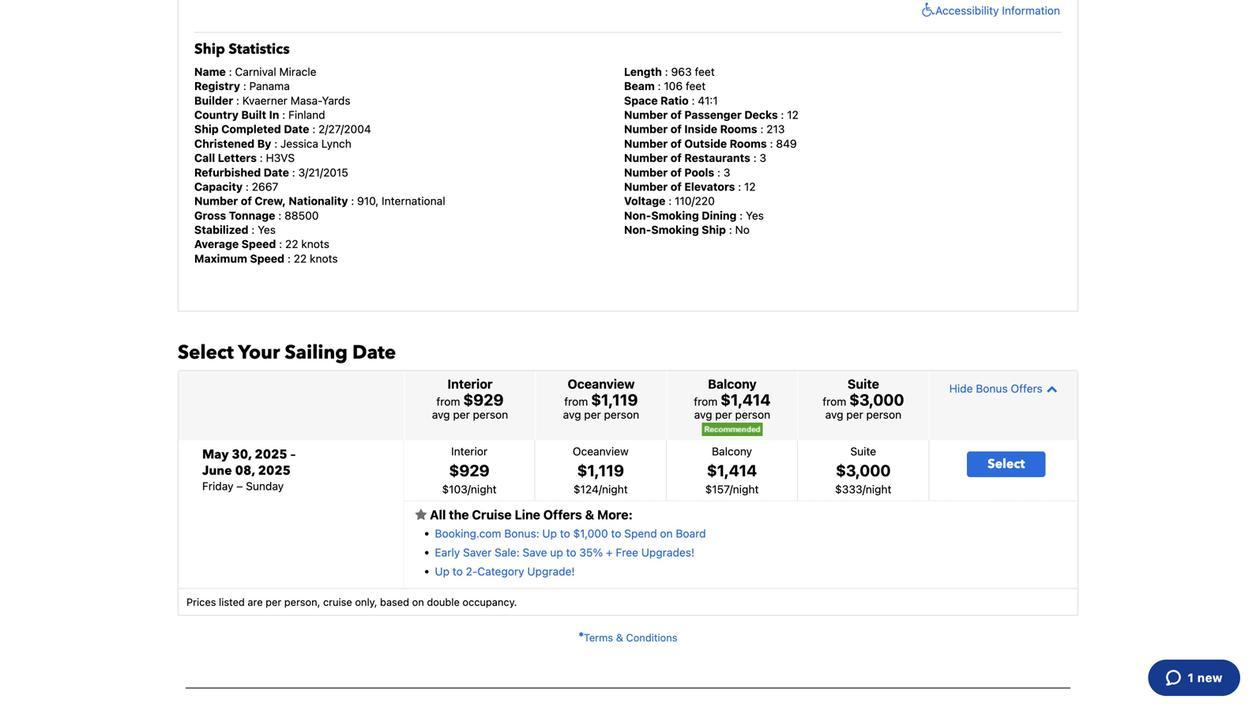 Task type: describe. For each thing, give the bounding box(es) containing it.
interior from $929 avg per person
[[432, 376, 508, 421]]

2667
[[252, 180, 278, 193]]

from for $1,119
[[564, 395, 588, 408]]

prices listed are per person, cruise only, based on double occupancy.
[[186, 596, 517, 608]]

1 smoking from the top
[[651, 209, 699, 222]]

35%
[[579, 546, 603, 559]]

per for $1,119
[[584, 408, 601, 421]]

1 vertical spatial speed
[[250, 252, 285, 265]]

sale:
[[495, 546, 520, 559]]

1 vertical spatial ship
[[194, 123, 219, 136]]

interior for from
[[448, 376, 493, 391]]

maximum
[[194, 252, 247, 265]]

0 vertical spatial speed
[[242, 238, 276, 251]]

person for $1,414
[[735, 408, 771, 421]]

built
[[241, 108, 266, 121]]

the
[[449, 507, 469, 522]]

hide bonus offers
[[950, 382, 1043, 395]]

completed
[[221, 123, 281, 136]]

tonnage
[[229, 209, 275, 222]]

booking.com
[[435, 527, 501, 540]]

nationality
[[289, 195, 348, 208]]

night for $1,119
[[602, 483, 628, 496]]

restaurants
[[685, 151, 751, 164]]

chevron up image
[[1043, 383, 1058, 394]]

$1,119 inside oceanview $1,119 $124 / night
[[577, 461, 624, 479]]

kvaerner
[[242, 94, 288, 107]]

select link
[[967, 452, 1046, 477]]

number inside ship statistics name : carnival miracle registry : panama builder : kvaerner masa-yards country built in : finland ship completed date : 2/27/2004 christened by : jessica lynch call letters : h3vs refurbished date : 3/21/2015 capacity : 2667 number of crew, nationality : 910, international gross tonnage : 88500 stabilized : yes average speed : 22 knots maximum speed : 22 knots
[[194, 195, 238, 208]]

registry
[[194, 79, 240, 93]]

your
[[238, 340, 280, 366]]

hide
[[950, 382, 973, 395]]

prices
[[186, 596, 216, 608]]

name
[[194, 65, 226, 78]]

free
[[616, 546, 639, 559]]

bonus:
[[504, 527, 539, 540]]

all the cruise line offers & more:
[[427, 507, 633, 522]]

cruise
[[472, 507, 512, 522]]

$103
[[442, 483, 468, 496]]

ship statistics name : carnival miracle registry : panama builder : kvaerner masa-yards country built in : finland ship completed date : 2/27/2004 christened by : jessica lynch call letters : h3vs refurbished date : 3/21/2015 capacity : 2667 number of crew, nationality : 910, international gross tonnage : 88500 stabilized : yes average speed : 22 knots maximum speed : 22 knots
[[194, 39, 445, 265]]

up
[[550, 546, 563, 559]]

/ for $929
[[468, 483, 471, 496]]

110/220
[[675, 195, 715, 208]]

h3vs
[[266, 151, 295, 164]]

statistics
[[229, 39, 290, 59]]

1 vertical spatial feet
[[686, 79, 706, 93]]

board
[[676, 527, 706, 540]]

stabilized
[[194, 223, 249, 236]]

more:
[[597, 507, 633, 522]]

1 vertical spatial rooms
[[730, 137, 767, 150]]

1 vertical spatial knots
[[310, 252, 338, 265]]

1 non- from the top
[[624, 209, 651, 222]]

0 horizontal spatial on
[[412, 596, 424, 608]]

accessibility information link
[[918, 2, 1060, 18]]

avg for $3,000
[[826, 408, 844, 421]]

$3,000 inside suite from $3,000 avg per person
[[850, 390, 904, 409]]

30,
[[232, 446, 252, 463]]

up to 2-category upgrade! link
[[435, 565, 575, 578]]

capacity
[[194, 180, 243, 193]]

106
[[664, 79, 683, 93]]

$1,000
[[573, 527, 608, 540]]

lynch
[[321, 137, 352, 150]]

line
[[515, 507, 540, 522]]

08,
[[235, 462, 255, 480]]

may
[[202, 446, 229, 463]]

per right are on the bottom
[[266, 596, 282, 608]]

double
[[427, 596, 460, 608]]

suite $3,000 $333 / night
[[835, 445, 892, 496]]

avg for $929
[[432, 408, 450, 421]]

1 vertical spatial 3
[[724, 166, 730, 179]]

of left the inside
[[671, 123, 682, 136]]

0 vertical spatial &
[[585, 507, 594, 522]]

avg for $1,414
[[694, 408, 712, 421]]

/ for $3,000
[[863, 483, 866, 496]]

cruise
[[323, 596, 352, 608]]

yards
[[322, 94, 351, 107]]

carnival
[[235, 65, 276, 78]]

early
[[435, 546, 460, 559]]

2025 right 08,
[[258, 462, 291, 480]]

christened
[[194, 137, 255, 150]]

963
[[671, 65, 692, 78]]

41:1
[[698, 94, 718, 107]]

$1,414 inside balcony from $1,414 avg per person
[[721, 390, 771, 409]]

night for $1,414
[[733, 483, 759, 496]]

outside
[[685, 137, 727, 150]]

0 vertical spatial knots
[[301, 238, 329, 251]]

decks
[[745, 108, 778, 121]]

select for select
[[988, 456, 1025, 473]]

of left outside
[[671, 137, 682, 150]]

accessibility information
[[936, 4, 1060, 17]]

jessica
[[281, 137, 318, 150]]

2 smoking from the top
[[651, 223, 699, 236]]

1 vertical spatial date
[[264, 166, 289, 179]]

listed
[[219, 596, 245, 608]]

of left pools in the top of the page
[[671, 166, 682, 179]]

saver
[[463, 546, 492, 559]]

1 horizontal spatial up
[[542, 527, 557, 540]]

terms
[[584, 632, 613, 644]]

select your sailing date
[[178, 340, 396, 366]]

1 horizontal spatial &
[[616, 632, 623, 644]]

2025 right 30,
[[255, 446, 287, 463]]

from for $929
[[437, 395, 460, 408]]

balcony $1,414 $157 / night
[[705, 445, 759, 496]]

elevators
[[685, 180, 735, 193]]

$124
[[574, 483, 599, 496]]

0 vertical spatial 3
[[760, 151, 767, 164]]

length : 963 feet beam : 106 feet space ratio : 41:1 number of passenger decks : 12 number of inside rooms : 213 number of outside rooms : 849 number of restaurants : 3 number of pools : 3 number of elevators : 12 voltage : 110/220 non-smoking dining : yes non-smoking ship : no
[[624, 65, 799, 236]]

suite for $3,000
[[848, 376, 879, 391]]

213
[[767, 123, 785, 136]]

3/21/2015
[[298, 166, 348, 179]]

by
[[257, 137, 271, 150]]

beam
[[624, 79, 655, 93]]

upgrade!
[[527, 565, 575, 578]]

from for $1,414
[[694, 395, 718, 408]]

$333
[[835, 483, 863, 496]]

interior for $929
[[451, 445, 488, 458]]

1 vertical spatial 12
[[744, 180, 756, 193]]

average
[[194, 238, 239, 251]]

country
[[194, 108, 239, 121]]

letters
[[218, 151, 257, 164]]

88500
[[285, 209, 319, 222]]

avg for $1,119
[[563, 408, 581, 421]]

ratio
[[661, 94, 689, 107]]

conditions
[[626, 632, 678, 644]]



Task type: vqa. For each thing, say whether or not it's contained in the screenshot.


Task type: locate. For each thing, give the bounding box(es) containing it.
0 vertical spatial $1,414
[[721, 390, 771, 409]]

feet right 963
[[695, 65, 715, 78]]

of left restaurants
[[671, 151, 682, 164]]

night up more:
[[602, 483, 628, 496]]

person
[[473, 408, 508, 421], [604, 408, 639, 421], [735, 408, 771, 421], [867, 408, 902, 421]]

yes inside length : 963 feet beam : 106 feet space ratio : 41:1 number of passenger decks : 12 number of inside rooms : 213 number of outside rooms : 849 number of restaurants : 3 number of pools : 3 number of elevators : 12 voltage : 110/220 non-smoking dining : yes non-smoking ship : no
[[746, 209, 764, 222]]

4 avg from the left
[[826, 408, 844, 421]]

spend
[[624, 527, 657, 540]]

2 vertical spatial date
[[352, 340, 396, 366]]

0 vertical spatial suite
[[848, 376, 879, 391]]

on up upgrades!
[[660, 527, 673, 540]]

of up 110/220
[[671, 180, 682, 193]]

upgrades!
[[641, 546, 695, 559]]

oceanview for from
[[568, 376, 635, 391]]

$929 up 'interior $929 $103 / night'
[[463, 390, 504, 409]]

0 vertical spatial rooms
[[720, 123, 758, 136]]

offers up booking.com bonus: up to $1,000 to spend on board link
[[544, 507, 582, 522]]

1 vertical spatial $3,000
[[836, 461, 891, 479]]

from inside interior from $929 avg per person
[[437, 395, 460, 408]]

from inside oceanview from $1,119 avg per person
[[564, 395, 588, 408]]

all
[[430, 507, 446, 522]]

1 vertical spatial on
[[412, 596, 424, 608]]

0 horizontal spatial –
[[237, 480, 243, 493]]

$929 inside interior from $929 avg per person
[[463, 390, 504, 409]]

0 vertical spatial $3,000
[[850, 390, 904, 409]]

3 down decks
[[760, 151, 767, 164]]

feet
[[695, 65, 715, 78], [686, 79, 706, 93]]

12 right elevators
[[744, 180, 756, 193]]

0 vertical spatial oceanview
[[568, 376, 635, 391]]

balcony for from
[[708, 376, 757, 391]]

on inside booking.com bonus: up to $1,000 to spend on board early saver sale: save up to 35% + free upgrades! up to 2-category upgrade!
[[660, 527, 673, 540]]

4 person from the left
[[867, 408, 902, 421]]

from up recommended image
[[694, 395, 718, 408]]

person for $929
[[473, 408, 508, 421]]

3
[[760, 151, 767, 164], [724, 166, 730, 179]]

$1,414 up recommended image
[[721, 390, 771, 409]]

:
[[229, 65, 232, 78], [665, 65, 668, 78], [243, 79, 246, 93], [658, 79, 661, 93], [236, 94, 239, 107], [692, 94, 695, 107], [282, 108, 285, 121], [781, 108, 784, 121], [312, 123, 316, 136], [761, 123, 764, 136], [274, 137, 278, 150], [770, 137, 773, 150], [260, 151, 263, 164], [754, 151, 757, 164], [292, 166, 295, 179], [717, 166, 721, 179], [246, 180, 249, 193], [738, 180, 741, 193], [351, 195, 354, 208], [669, 195, 672, 208], [278, 209, 282, 222], [740, 209, 743, 222], [252, 223, 255, 236], [729, 223, 732, 236], [279, 238, 282, 251], [288, 252, 291, 265]]

12
[[787, 108, 799, 121], [744, 180, 756, 193]]

terms & conditions
[[584, 632, 678, 644]]

0 vertical spatial –
[[291, 446, 296, 463]]

up
[[542, 527, 557, 540], [435, 565, 450, 578]]

1 from from the left
[[437, 395, 460, 408]]

only,
[[355, 596, 377, 608]]

night inside suite $3,000 $333 / night
[[866, 483, 892, 496]]

inside
[[685, 123, 718, 136]]

+
[[606, 546, 613, 559]]

to up early saver sale: save up to 35% + free upgrades! link
[[560, 527, 570, 540]]

per up oceanview $1,119 $124 / night
[[584, 408, 601, 421]]

sailing
[[285, 340, 348, 366]]

person for $3,000
[[867, 408, 902, 421]]

per inside oceanview from $1,119 avg per person
[[584, 408, 601, 421]]

0 vertical spatial ship
[[194, 39, 225, 59]]

avg up 'interior $929 $103 / night'
[[432, 408, 450, 421]]

booking.com bonus: up to $1,000 to spend on board link
[[435, 527, 706, 540]]

1 vertical spatial $1,119
[[577, 461, 624, 479]]

in
[[269, 108, 279, 121]]

0 vertical spatial 12
[[787, 108, 799, 121]]

select
[[178, 340, 234, 366], [988, 456, 1025, 473]]

1 vertical spatial oceanview
[[573, 445, 629, 458]]

2 / from the left
[[599, 483, 602, 496]]

suite inside suite $3,000 $333 / night
[[851, 445, 876, 458]]

person inside balcony from $1,414 avg per person
[[735, 408, 771, 421]]

1 / from the left
[[468, 483, 471, 496]]

0 vertical spatial date
[[284, 123, 309, 136]]

no
[[735, 223, 750, 236]]

night for $3,000
[[866, 483, 892, 496]]

avg inside suite from $3,000 avg per person
[[826, 408, 844, 421]]

select left your
[[178, 340, 234, 366]]

dining
[[702, 209, 737, 222]]

space
[[624, 94, 658, 107]]

$1,119 inside oceanview from $1,119 avg per person
[[591, 390, 638, 409]]

1 vertical spatial yes
[[258, 223, 276, 236]]

builder
[[194, 94, 233, 107]]

2 avg from the left
[[563, 408, 581, 421]]

2 person from the left
[[604, 408, 639, 421]]

voltage
[[624, 195, 666, 208]]

1 horizontal spatial yes
[[746, 209, 764, 222]]

night inside 'interior $929 $103 / night'
[[471, 483, 497, 496]]

oceanview for $1,119
[[573, 445, 629, 458]]

0 vertical spatial non-
[[624, 209, 651, 222]]

person inside suite from $3,000 avg per person
[[867, 408, 902, 421]]

person inside interior from $929 avg per person
[[473, 408, 508, 421]]

balcony up recommended image
[[708, 376, 757, 391]]

person inside oceanview from $1,119 avg per person
[[604, 408, 639, 421]]

to
[[560, 527, 570, 540], [611, 527, 621, 540], [566, 546, 576, 559], [453, 565, 463, 578]]

ship inside length : 963 feet beam : 106 feet space ratio : 41:1 number of passenger decks : 12 number of inside rooms : 213 number of outside rooms : 849 number of restaurants : 3 number of pools : 3 number of elevators : 12 voltage : 110/220 non-smoking dining : yes non-smoking ship : no
[[702, 223, 726, 236]]

based
[[380, 596, 409, 608]]

3 night from the left
[[733, 483, 759, 496]]

1 horizontal spatial on
[[660, 527, 673, 540]]

0 vertical spatial select
[[178, 340, 234, 366]]

crew,
[[255, 195, 286, 208]]

3 / from the left
[[730, 483, 733, 496]]

$1,414 inside 'balcony $1,414 $157 / night'
[[707, 461, 757, 479]]

849
[[776, 137, 797, 150]]

avg up suite $3,000 $333 / night
[[826, 408, 844, 421]]

1 vertical spatial –
[[237, 480, 243, 493]]

date up jessica at the left top of the page
[[284, 123, 309, 136]]

1 person from the left
[[473, 408, 508, 421]]

0 horizontal spatial yes
[[258, 223, 276, 236]]

offers right bonus at the right bottom of the page
[[1011, 382, 1043, 395]]

2 night from the left
[[602, 483, 628, 496]]

1 vertical spatial balcony
[[712, 445, 752, 458]]

from for $3,000
[[823, 395, 847, 408]]

person up recommended image
[[735, 408, 771, 421]]

pools
[[685, 166, 715, 179]]

ship up name at the left of the page
[[194, 39, 225, 59]]

&
[[585, 507, 594, 522], [616, 632, 623, 644]]

1 vertical spatial select
[[988, 456, 1025, 473]]

friday
[[202, 480, 234, 493]]

1 horizontal spatial 3
[[760, 151, 767, 164]]

0 horizontal spatial up
[[435, 565, 450, 578]]

$3,000
[[850, 390, 904, 409], [836, 461, 891, 479]]

& right terms
[[616, 632, 623, 644]]

avg inside interior from $929 avg per person
[[432, 408, 450, 421]]

from up oceanview $1,119 $124 / night
[[564, 395, 588, 408]]

yes down tonnage
[[258, 223, 276, 236]]

1 vertical spatial smoking
[[651, 223, 699, 236]]

$3,000 inside suite $3,000 $333 / night
[[836, 461, 891, 479]]

0 vertical spatial feet
[[695, 65, 715, 78]]

to right up
[[566, 546, 576, 559]]

/ inside suite $3,000 $333 / night
[[863, 483, 866, 496]]

$929
[[463, 390, 504, 409], [449, 461, 490, 479]]

1 vertical spatial $929
[[449, 461, 490, 479]]

night
[[471, 483, 497, 496], [602, 483, 628, 496], [733, 483, 759, 496], [866, 483, 892, 496]]

avg up oceanview $1,119 $124 / night
[[563, 408, 581, 421]]

balcony from $1,414 avg per person
[[694, 376, 771, 421]]

number
[[624, 108, 668, 121], [624, 123, 668, 136], [624, 137, 668, 150], [624, 151, 668, 164], [624, 166, 668, 179], [624, 180, 668, 193], [194, 195, 238, 208]]

1 vertical spatial 22
[[294, 252, 307, 265]]

recommended image
[[702, 423, 763, 436]]

per
[[453, 408, 470, 421], [584, 408, 601, 421], [715, 408, 732, 421], [847, 408, 864, 421], [266, 596, 282, 608]]

to left 2-
[[453, 565, 463, 578]]

date down h3vs
[[264, 166, 289, 179]]

1 vertical spatial &
[[616, 632, 623, 644]]

per for $3,000
[[847, 408, 864, 421]]

suite for $333
[[851, 445, 876, 458]]

per up 'interior $929 $103 / night'
[[453, 408, 470, 421]]

rooms down decks
[[720, 123, 758, 136]]

information
[[1002, 4, 1060, 17]]

/ inside 'balcony $1,414 $157 / night'
[[730, 483, 733, 496]]

– right 08,
[[291, 446, 296, 463]]

offers
[[1011, 382, 1043, 395], [544, 507, 582, 522]]

per for $1,414
[[715, 408, 732, 421]]

wheelchair image
[[918, 2, 936, 18]]

per inside suite from $3,000 avg per person
[[847, 408, 864, 421]]

yes
[[746, 209, 764, 222], [258, 223, 276, 236]]

0 vertical spatial $929
[[463, 390, 504, 409]]

on right based on the left
[[412, 596, 424, 608]]

select down "hide bonus offers" link
[[988, 456, 1025, 473]]

yes inside ship statistics name : carnival miracle registry : panama builder : kvaerner masa-yards country built in : finland ship completed date : 2/27/2004 christened by : jessica lynch call letters : h3vs refurbished date : 3/21/2015 capacity : 2667 number of crew, nationality : 910, international gross tonnage : 88500 stabilized : yes average speed : 22 knots maximum speed : 22 knots
[[258, 223, 276, 236]]

night for $929
[[471, 483, 497, 496]]

finland
[[288, 108, 325, 121]]

1 horizontal spatial offers
[[1011, 382, 1043, 395]]

suite inside suite from $3,000 avg per person
[[848, 376, 879, 391]]

0 horizontal spatial offers
[[544, 507, 582, 522]]

1 vertical spatial offers
[[544, 507, 582, 522]]

from up 'interior $929 $103 / night'
[[437, 395, 460, 408]]

asterisk image
[[579, 632, 584, 637]]

are
[[248, 596, 263, 608]]

date right sailing
[[352, 340, 396, 366]]

per up recommended image
[[715, 408, 732, 421]]

3 from from the left
[[694, 395, 718, 408]]

0 horizontal spatial select
[[178, 340, 234, 366]]

avg up recommended image
[[694, 408, 712, 421]]

/
[[468, 483, 471, 496], [599, 483, 602, 496], [730, 483, 733, 496], [863, 483, 866, 496]]

from up suite $3,000 $333 / night
[[823, 395, 847, 408]]

oceanview inside oceanview from $1,119 avg per person
[[568, 376, 635, 391]]

star image
[[415, 509, 427, 521]]

1 horizontal spatial 12
[[787, 108, 799, 121]]

$1,119 up oceanview $1,119 $124 / night
[[591, 390, 638, 409]]

1 avg from the left
[[432, 408, 450, 421]]

from
[[437, 395, 460, 408], [564, 395, 588, 408], [694, 395, 718, 408], [823, 395, 847, 408]]

per inside interior from $929 avg per person
[[453, 408, 470, 421]]

/ for $1,414
[[730, 483, 733, 496]]

accessibility
[[936, 4, 999, 17]]

to down more:
[[611, 527, 621, 540]]

4 from from the left
[[823, 395, 847, 408]]

3 person from the left
[[735, 408, 771, 421]]

person for $1,119
[[604, 408, 639, 421]]

2 from from the left
[[564, 395, 588, 408]]

of
[[671, 108, 682, 121], [671, 123, 682, 136], [671, 137, 682, 150], [671, 151, 682, 164], [671, 166, 682, 179], [671, 180, 682, 193], [241, 195, 252, 208]]

– right friday
[[237, 480, 243, 493]]

balcony inside balcony from $1,414 avg per person
[[708, 376, 757, 391]]

/ inside 'interior $929 $103 / night'
[[468, 483, 471, 496]]

0 vertical spatial up
[[542, 527, 557, 540]]

of down ratio
[[671, 108, 682, 121]]

ship
[[194, 39, 225, 59], [194, 123, 219, 136], [702, 223, 726, 236]]

avg inside balcony from $1,414 avg per person
[[694, 408, 712, 421]]

night inside oceanview $1,119 $124 / night
[[602, 483, 628, 496]]

$929 inside 'interior $929 $103 / night'
[[449, 461, 490, 479]]

miracle
[[279, 65, 317, 78]]

balcony down recommended image
[[712, 445, 752, 458]]

0 vertical spatial yes
[[746, 209, 764, 222]]

of inside ship statistics name : carnival miracle registry : panama builder : kvaerner masa-yards country built in : finland ship completed date : 2/27/2004 christened by : jessica lynch call letters : h3vs refurbished date : 3/21/2015 capacity : 2667 number of crew, nationality : 910, international gross tonnage : 88500 stabilized : yes average speed : 22 knots maximum speed : 22 knots
[[241, 195, 252, 208]]

–
[[291, 446, 296, 463], [237, 480, 243, 493]]

per inside balcony from $1,414 avg per person
[[715, 408, 732, 421]]

1 horizontal spatial select
[[988, 456, 1025, 473]]

yes up no
[[746, 209, 764, 222]]

1 night from the left
[[471, 483, 497, 496]]

0 vertical spatial on
[[660, 527, 673, 540]]

per for $929
[[453, 408, 470, 421]]

/ for $1,119
[[599, 483, 602, 496]]

avg inside oceanview from $1,119 avg per person
[[563, 408, 581, 421]]

balcony for $1,414
[[712, 445, 752, 458]]

may 30, 2025 – june 08, 2025 friday – sunday
[[202, 446, 296, 493]]

feet up 41:1
[[686, 79, 706, 93]]

12 up 849
[[787, 108, 799, 121]]

non-
[[624, 209, 651, 222], [624, 223, 651, 236]]

0 vertical spatial smoking
[[651, 209, 699, 222]]

1 vertical spatial non-
[[624, 223, 651, 236]]

0 vertical spatial 22
[[285, 238, 298, 251]]

up down early
[[435, 565, 450, 578]]

1 vertical spatial interior
[[451, 445, 488, 458]]

interior inside 'interior $929 $103 / night'
[[451, 445, 488, 458]]

night up cruise
[[471, 483, 497, 496]]

person up 'interior $929 $103 / night'
[[473, 408, 508, 421]]

0 vertical spatial balcony
[[708, 376, 757, 391]]

masa-
[[291, 94, 322, 107]]

2 non- from the top
[[624, 223, 651, 236]]

3 avg from the left
[[694, 408, 712, 421]]

per up suite $3,000 $333 / night
[[847, 408, 864, 421]]

4 / from the left
[[863, 483, 866, 496]]

international
[[382, 195, 445, 208]]

1 vertical spatial suite
[[851, 445, 876, 458]]

save
[[523, 546, 547, 559]]

$1,119
[[591, 390, 638, 409], [577, 461, 624, 479]]

interior inside interior from $929 avg per person
[[448, 376, 493, 391]]

& up the $1,000
[[585, 507, 594, 522]]

oceanview $1,119 $124 / night
[[573, 445, 629, 496]]

$1,414 up $157
[[707, 461, 757, 479]]

1 vertical spatial up
[[435, 565, 450, 578]]

$3,000 up $333
[[836, 461, 891, 479]]

0 vertical spatial $1,119
[[591, 390, 638, 409]]

person up oceanview $1,119 $124 / night
[[604, 408, 639, 421]]

4 night from the left
[[866, 483, 892, 496]]

terms & conditions link
[[579, 632, 678, 644]]

date
[[284, 123, 309, 136], [264, 166, 289, 179], [352, 340, 396, 366]]

/ inside oceanview $1,119 $124 / night
[[599, 483, 602, 496]]

from inside suite from $3,000 avg per person
[[823, 395, 847, 408]]

category
[[478, 565, 524, 578]]

rooms
[[720, 123, 758, 136], [730, 137, 767, 150]]

rooms down the 213
[[730, 137, 767, 150]]

0 vertical spatial offers
[[1011, 382, 1043, 395]]

night right $333
[[866, 483, 892, 496]]

of up tonnage
[[241, 195, 252, 208]]

from inside balcony from $1,414 avg per person
[[694, 395, 718, 408]]

night right $157
[[733, 483, 759, 496]]

910,
[[357, 195, 379, 208]]

length
[[624, 65, 662, 78]]

0 horizontal spatial 3
[[724, 166, 730, 179]]

$1,119 up $124
[[577, 461, 624, 479]]

up up up
[[542, 527, 557, 540]]

person,
[[284, 596, 320, 608]]

june
[[202, 462, 232, 480]]

0 horizontal spatial &
[[585, 507, 594, 522]]

night inside 'balcony $1,414 $157 / night'
[[733, 483, 759, 496]]

person up suite $3,000 $333 / night
[[867, 408, 902, 421]]

2/27/2004
[[319, 123, 371, 136]]

interior $929 $103 / night
[[442, 445, 497, 496]]

1 horizontal spatial –
[[291, 446, 296, 463]]

0 horizontal spatial 12
[[744, 180, 756, 193]]

ship down dining
[[702, 223, 726, 236]]

1 vertical spatial $1,414
[[707, 461, 757, 479]]

ship down country
[[194, 123, 219, 136]]

2 vertical spatial ship
[[702, 223, 726, 236]]

$3,000 up suite $3,000 $333 / night
[[850, 390, 904, 409]]

balcony inside 'balcony $1,414 $157 / night'
[[712, 445, 752, 458]]

3 down restaurants
[[724, 166, 730, 179]]

$929 up $103 at bottom
[[449, 461, 490, 479]]

refurbished
[[194, 166, 261, 179]]

0 vertical spatial interior
[[448, 376, 493, 391]]

select for select your sailing date
[[178, 340, 234, 366]]

on
[[660, 527, 673, 540], [412, 596, 424, 608]]



